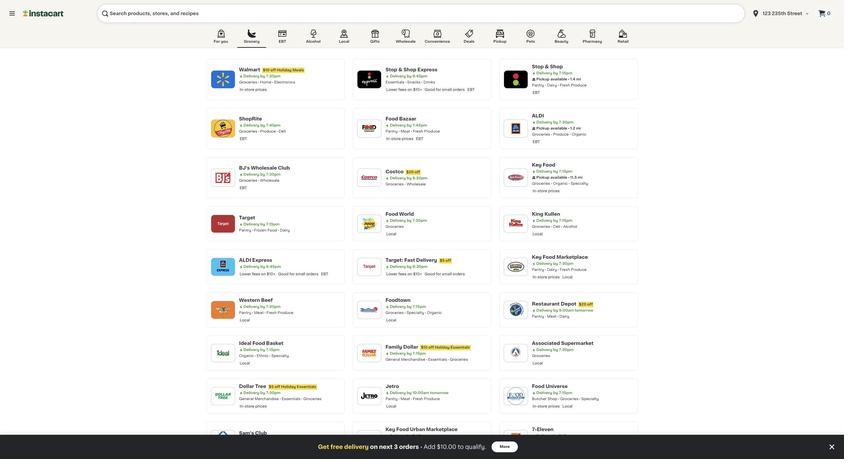 Task type: describe. For each thing, give the bounding box(es) containing it.
•
[[420, 445, 422, 450]]

fresh down stop & shop
[[560, 84, 570, 87]]

prices down groceries specialty alcohol
[[402, 448, 413, 452]]

by for shoprite
[[260, 124, 265, 127]]

food down groceries deli alcohol
[[543, 255, 555, 260]]

stop & shop
[[532, 64, 563, 69]]

fresh down delivery by 10:00am tomorrow on the bottom
[[413, 398, 423, 401]]

in-store prices for walmart
[[240, 88, 267, 92]]

prices down key food marketplace
[[548, 276, 560, 279]]

in- up the king
[[533, 189, 538, 193]]

king
[[532, 212, 543, 217]]

shop for stop & shop express
[[404, 67, 416, 72]]

delivery by 7:15pm for key food
[[536, 170, 573, 174]]

pantry meat fresh produce for beef
[[239, 311, 293, 315]]

family
[[386, 345, 402, 350]]

key for key food urban marketplace
[[386, 428, 395, 432]]

sam's club logo image
[[214, 431, 232, 449]]

deals button
[[455, 28, 484, 48]]

by for king kullen
[[553, 219, 558, 223]]

delivery by 7:30pm for food world
[[390, 219, 427, 223]]

pharmacy
[[583, 40, 602, 43]]

pickup for stop & shop
[[536, 78, 550, 81]]

local down key food marketplace
[[563, 276, 573, 279]]

pets
[[526, 40, 535, 43]]

grocery
[[244, 40, 260, 43]]

by up pantry meat dairy
[[553, 309, 558, 313]]

groceries produce deli
[[239, 130, 286, 133]]

in-store prices ebt
[[386, 137, 423, 141]]

$10 inside walmart $10 off holiday meals
[[263, 68, 270, 72]]

in-store prices local for key food marketplace
[[533, 276, 573, 279]]

qualify.
[[465, 445, 486, 450]]

dairy down stop & shop
[[547, 84, 557, 87]]

& for stop & shop
[[545, 64, 549, 69]]

aldi express
[[239, 258, 272, 263]]

family dollar logo image
[[361, 345, 378, 362]]

delivery down "walmart"
[[243, 74, 259, 78]]

grocery button
[[237, 28, 266, 48]]

on down delivery by 6:30pm
[[408, 273, 412, 276]]

fees down delivery by 6:30pm
[[399, 273, 407, 276]]

in- down "butcher"
[[533, 405, 538, 409]]

delivery for target
[[243, 223, 259, 226]]

delivery down target:
[[390, 265, 406, 269]]

tree
[[255, 384, 266, 389]]

123
[[763, 11, 771, 16]]

0 horizontal spatial marketplace
[[426, 428, 458, 432]]

$5 inside dollar tree $5 off holiday essentials
[[269, 386, 274, 389]]

aldi express logo image
[[214, 258, 232, 276]]

for
[[214, 40, 220, 43]]

by for key food
[[553, 170, 558, 174]]

key food
[[532, 163, 555, 167]]

target logo image
[[214, 215, 232, 233]]

delivery by 10:00am tomorrow
[[390, 392, 449, 395]]

instacart image
[[23, 9, 63, 18]]

pantry down restaurant
[[532, 315, 544, 319]]

target: fast delivery $5 off
[[386, 258, 451, 263]]

essentials snacks drinks
[[386, 81, 435, 84]]

delivery down restaurant
[[536, 309, 552, 313]]

delivery for key food
[[536, 170, 552, 174]]

groceries organic specialty
[[532, 182, 588, 186]]

$10+ down 6:30pm
[[413, 273, 422, 276]]

prices down butcher shop groceries specialty in the bottom of the page
[[548, 405, 560, 409]]

key food urban marketplace
[[386, 428, 458, 432]]

essentials inside dollar tree $5 off holiday essentials
[[297, 386, 316, 389]]

delivery by 9:00am tomorrow
[[536, 309, 593, 313]]

7:15pm for key food
[[559, 170, 573, 174]]

home
[[260, 81, 271, 84]]

local down groceries deli alcohol
[[533, 233, 543, 236]]

merchandise for family dollar
[[401, 358, 425, 362]]

delivery by 7:30pm up the home
[[243, 74, 281, 78]]

local down butcher shop groceries specialty in the bottom of the page
[[563, 405, 573, 409]]

delivery up 6:30pm
[[416, 258, 437, 263]]

butcher shop groceries specialty
[[532, 398, 599, 401]]

alcohol for key food urban marketplace
[[427, 441, 441, 444]]

snacks
[[407, 81, 421, 84]]

7-eleven logo image
[[507, 431, 525, 449]]

depot
[[561, 302, 576, 307]]

7-
[[532, 428, 537, 432]]

food up ethnic
[[252, 341, 265, 346]]

by for stop & shop express
[[407, 74, 412, 78]]

meat for jetro
[[401, 398, 410, 401]]

pantry for food bazaar
[[386, 130, 398, 133]]

delivery for ideal food basket
[[243, 348, 259, 352]]

associated supermarket
[[532, 341, 594, 346]]

sam's
[[239, 431, 254, 436]]

7:15pm for ideal food basket
[[266, 348, 280, 352]]

11.5
[[570, 176, 577, 180]]

pantry meat dairy
[[532, 315, 569, 319]]

for you button
[[206, 28, 235, 48]]

jetro logo image
[[361, 388, 378, 405]]

next
[[379, 445, 393, 450]]

world
[[399, 212, 414, 217]]

food left bazaar
[[386, 117, 398, 121]]

delivery by 7:15pm for target
[[243, 223, 280, 226]]

general merchandise essentials groceries for family dollar
[[386, 358, 468, 362]]

fees down the aldi express
[[252, 273, 260, 276]]

7:30pm for western beef
[[266, 305, 281, 309]]

associated
[[532, 341, 560, 346]]

off inside walmart $10 off holiday meals
[[270, 68, 276, 72]]

shop categories tab list
[[206, 28, 638, 48]]

delivery by 7:30pm down tree on the bottom left of the page
[[243, 392, 281, 395]]

local down associated
[[533, 362, 543, 366]]

delivery by 7:45pm for shoprite
[[243, 124, 281, 127]]

groceries specialty organic
[[386, 311, 442, 315]]

dollar tree $5 off holiday essentials
[[239, 384, 316, 389]]

local down jetro
[[386, 405, 396, 409]]

meat for food bazaar
[[401, 130, 410, 133]]

store up sam's
[[245, 405, 254, 409]]

$10+ down snacks
[[413, 88, 422, 92]]

retail
[[618, 40, 629, 43]]

merchandise for dollar tree
[[255, 398, 279, 401]]

local down ideal
[[240, 362, 250, 366]]

delivery by 7:15pm down family
[[390, 352, 426, 356]]

bazaar
[[399, 117, 416, 121]]

meals
[[293, 68, 304, 72]]

prices down groceries organic specialty
[[548, 189, 560, 193]]

7:15pm for stop & shop
[[559, 71, 573, 75]]

wholesale inside "button"
[[396, 40, 416, 43]]

groceries produce organic
[[532, 133, 586, 136]]

available for key food
[[550, 176, 567, 180]]

convenience button
[[422, 28, 453, 48]]

delivery for food bazaar
[[390, 124, 406, 127]]

by down family dollar $10 off holiday essentials on the bottom
[[407, 352, 412, 356]]

get
[[318, 445, 329, 450]]

organic ethnic specialty
[[239, 355, 289, 358]]

frozen
[[254, 229, 267, 233]]

food up groceries organic specialty
[[543, 163, 555, 167]]

7:30pm down dollar tree $5 off holiday essentials
[[266, 392, 281, 395]]

ideal food basket
[[239, 341, 283, 346]]

delivery by 7:15pm for 7-eleven
[[536, 435, 573, 438]]

stop & shop express
[[386, 67, 437, 72]]

off inside target: fast delivery $5 off
[[446, 259, 451, 263]]

by for food world
[[407, 219, 412, 223]]

$10+ down the aldi express
[[267, 273, 275, 276]]

gifts button
[[360, 28, 389, 48]]

store down groceries home electronics
[[245, 88, 254, 92]]

lower down essentials snacks drinks
[[386, 88, 398, 92]]

pantry for key food marketplace
[[532, 268, 544, 272]]

delivery for associated supermarket
[[536, 348, 552, 352]]

$20 inside restaurant depot $20 off
[[579, 303, 586, 307]]

fresh for food
[[560, 268, 570, 272]]

1 horizontal spatial deli
[[553, 225, 560, 229]]

by for target
[[260, 223, 265, 226]]

in-store prices for dollar tree
[[240, 405, 267, 409]]

lower down the aldi express
[[240, 273, 251, 276]]

bj's
[[239, 166, 250, 171]]

lower fees on $10+ good for small orders
[[386, 273, 465, 276]]

delivery down family
[[390, 352, 406, 356]]

king kullen
[[532, 212, 560, 217]]

food right frozen
[[268, 229, 277, 233]]

food left "world"
[[386, 212, 398, 217]]

0
[[827, 11, 831, 16]]

by down fast
[[407, 265, 412, 269]]

in- down "walmart"
[[240, 88, 245, 92]]

groceries deli alcohol
[[532, 225, 577, 229]]

local down 'foodtown'
[[386, 319, 396, 322]]

7:15pm for food universe
[[559, 392, 573, 395]]

prices down the home
[[255, 88, 267, 92]]

off inside dollar tree $5 off holiday essentials
[[275, 386, 280, 389]]

11.5 mi
[[570, 176, 583, 180]]

delivery for stop & shop express
[[390, 74, 406, 78]]

by for jetro
[[407, 392, 412, 395]]

dairy down delivery by 9:00am tomorrow
[[559, 315, 569, 319]]

7:15pm for foodtown
[[413, 305, 426, 309]]

by for associated supermarket
[[553, 348, 558, 352]]

restaurant depot $20 off
[[532, 302, 593, 307]]

general merchandise essentials groceries for dollar tree
[[239, 398, 322, 401]]

wholesale down bj's wholesale club
[[260, 179, 279, 183]]

fresh for beef
[[266, 311, 277, 315]]

ideal food basket logo image
[[214, 345, 232, 362]]

delivery down tree on the bottom left of the page
[[243, 392, 259, 395]]

pets button
[[516, 28, 545, 48]]

ebt inside button
[[279, 40, 286, 43]]

7:15pm for target
[[266, 223, 280, 226]]

pickup inside button
[[493, 40, 507, 43]]

groceries wholesale for 8:30pm
[[386, 183, 426, 186]]

stop for stop & shop
[[532, 64, 544, 69]]

123 235th street
[[763, 11, 802, 16]]

7:30pm for key food marketplace
[[559, 262, 574, 266]]

store down food bazaar on the top left of page
[[391, 137, 401, 141]]

mi for key food
[[578, 176, 583, 180]]

available for aldi
[[550, 127, 567, 130]]

to
[[458, 445, 464, 450]]

store down key food marketplace
[[538, 276, 547, 279]]

king kullen logo image
[[507, 215, 525, 233]]

delivery
[[344, 445, 369, 450]]

delivery by 7:45pm for key food urban marketplace
[[390, 435, 427, 438]]

fees down essentials snacks drinks
[[399, 88, 407, 92]]

deals
[[464, 40, 475, 43]]

delivery for western beef
[[243, 305, 259, 309]]

universe
[[546, 384, 568, 389]]

prices down tree on the bottom left of the page
[[255, 405, 267, 409]]

on inside get free delivery on next 3 orders • add $10.00 to qualify.
[[370, 445, 378, 450]]

restaurant
[[532, 302, 560, 307]]

wholesale right bj's
[[251, 166, 277, 171]]

delivery for 7-eleven
[[536, 435, 552, 438]]

beauty
[[555, 40, 568, 43]]

7:15pm for 7-eleven
[[559, 435, 573, 438]]

by for foodtown
[[407, 305, 412, 309]]

groceries home electronics
[[239, 81, 295, 84]]

$5 inside target: fast delivery $5 off
[[440, 259, 445, 263]]

7:30pm down walmart $10 off holiday meals
[[266, 74, 281, 78]]

off inside family dollar $10 off holiday essentials
[[428, 346, 434, 350]]

shop down food universe on the bottom
[[548, 398, 557, 401]]

1 horizontal spatial express
[[418, 67, 437, 72]]

supermarket
[[561, 341, 594, 346]]

in- right food bazaar logo at the top of the page
[[386, 137, 391, 141]]

western beef logo image
[[214, 302, 232, 319]]

prices down bazaar
[[402, 137, 413, 141]]

by for food bazaar
[[407, 124, 412, 127]]

delivery down costco on the left top
[[390, 177, 406, 180]]

on down essentials snacks drinks
[[408, 88, 412, 92]]

1.4
[[570, 78, 575, 81]]

meat down restaurant
[[547, 315, 557, 319]]

by down costco $20 off
[[407, 177, 412, 180]]

sam's club link
[[206, 422, 345, 457]]

key food marketplace logo image
[[507, 258, 525, 276]]

7:30pm for food world
[[413, 219, 427, 223]]

free
[[331, 445, 343, 450]]

delivery by 7:15pm for foodtown
[[390, 305, 426, 309]]

shoprite
[[239, 117, 262, 121]]

6:30pm
[[413, 265, 427, 269]]

general for dollar tree
[[239, 398, 254, 401]]

7:30pm for bj's wholesale club
[[266, 173, 281, 177]]

delivery for key food marketplace
[[536, 262, 552, 266]]

delivery for stop & shop
[[536, 71, 552, 75]]

key for key food marketplace
[[532, 255, 542, 260]]

$10.00
[[437, 445, 456, 450]]

urban
[[410, 428, 425, 432]]

delivery by 6:30pm
[[390, 265, 427, 269]]

pharmacy button
[[578, 28, 607, 48]]

by for aldi
[[553, 121, 558, 124]]

pantry down stop & shop
[[532, 84, 544, 87]]

delivery for king kullen
[[536, 219, 552, 223]]

local down groceries specialty alcohol
[[416, 448, 426, 452]]

$10 inside family dollar $10 off holiday essentials
[[421, 346, 428, 350]]

7:45pm for key food urban marketplace
[[413, 435, 427, 438]]

essentials inside family dollar $10 off holiday essentials
[[451, 346, 470, 350]]

7-eleven
[[532, 428, 554, 432]]

gifts
[[370, 40, 380, 43]]

6:45pm for aldi express
[[266, 265, 281, 269]]

on down the aldi express
[[261, 273, 266, 276]]

holiday for dollar tree
[[281, 386, 296, 389]]

groceries wholesale for 7:30pm
[[239, 179, 279, 183]]

key food marketplace
[[532, 255, 588, 260]]

walmart $10 off holiday meals
[[239, 67, 304, 72]]



Task type: locate. For each thing, give the bounding box(es) containing it.
1 horizontal spatial dollar
[[403, 345, 418, 350]]

food universe
[[532, 384, 568, 389]]

pickup available down stop & shop
[[536, 78, 567, 81]]

for you
[[214, 40, 228, 43]]

7:30pm up the 1.2
[[559, 121, 574, 124]]

0 vertical spatial in-store prices
[[240, 88, 267, 92]]

1 vertical spatial tomorrow
[[430, 392, 449, 395]]

local inside button
[[339, 40, 349, 43]]

1 vertical spatial $10
[[421, 346, 428, 350]]

0 horizontal spatial club
[[255, 431, 267, 436]]

available up groceries organic specialty
[[550, 176, 567, 180]]

food left urban
[[396, 428, 409, 432]]

1 horizontal spatial general
[[386, 358, 400, 362]]

7:30pm
[[266, 74, 281, 78], [559, 121, 574, 124], [266, 173, 281, 177], [413, 219, 427, 223], [559, 262, 574, 266], [266, 305, 281, 309], [559, 348, 574, 352], [266, 392, 281, 395]]

express up drinks at the top right of the page
[[418, 67, 437, 72]]

delivery down "target"
[[243, 223, 259, 226]]

7:45pm for shoprite
[[266, 124, 281, 127]]

1 vertical spatial general merchandise essentials groceries
[[239, 398, 322, 401]]

7:45pm for food bazaar
[[413, 124, 427, 127]]

lower down target:
[[386, 273, 398, 276]]

2 vertical spatial pantry meat fresh produce
[[386, 398, 440, 401]]

6:45pm for stop & shop express
[[413, 74, 427, 78]]

2 vertical spatial holiday
[[281, 386, 296, 389]]

delivery by 7:30pm for key food marketplace
[[536, 262, 574, 266]]

0 vertical spatial mi
[[576, 78, 581, 81]]

mi for stop & shop
[[576, 78, 581, 81]]

1 vertical spatial alcohol
[[563, 225, 577, 229]]

delivery by 7:15pm up frozen
[[243, 223, 280, 226]]

by for key food urban marketplace
[[407, 435, 412, 438]]

delivery by 7:45pm
[[243, 124, 281, 127], [390, 124, 427, 127], [390, 435, 427, 438]]

2 vertical spatial mi
[[578, 176, 583, 180]]

ideal
[[239, 341, 251, 346]]

1 vertical spatial dollar
[[239, 384, 254, 389]]

1 vertical spatial 6:45pm
[[266, 265, 281, 269]]

6:45pm
[[413, 74, 427, 78], [266, 265, 281, 269]]

delivery down key food marketplace
[[536, 262, 552, 266]]

$20 up delivery by 8:30pm
[[406, 171, 414, 174]]

western beef
[[239, 298, 273, 303]]

2 vertical spatial available
[[550, 176, 567, 180]]

0 horizontal spatial $10
[[263, 68, 270, 72]]

aldi right aldi express logo
[[239, 258, 251, 263]]

wholesale down 8:30pm
[[407, 183, 426, 186]]

delivery by 7:15pm for king kullen
[[536, 219, 573, 223]]

groceries wholesale down delivery by 8:30pm
[[386, 183, 426, 186]]

delivery by 7:30pm down key food marketplace
[[536, 262, 574, 266]]

marketplace
[[556, 255, 588, 260], [426, 428, 458, 432]]

1 horizontal spatial stop
[[532, 64, 544, 69]]

general right dollar tree logo
[[239, 398, 254, 401]]

dollar right family
[[403, 345, 418, 350]]

by for bj's wholesale club
[[260, 173, 265, 177]]

1 vertical spatial key
[[532, 255, 542, 260]]

pickup available
[[536, 78, 567, 81], [536, 127, 567, 130], [536, 176, 567, 180]]

1 vertical spatial in-store prices local
[[533, 405, 573, 409]]

1 vertical spatial marketplace
[[426, 428, 458, 432]]

0 horizontal spatial express
[[252, 258, 272, 263]]

by for 7-eleven
[[553, 435, 558, 438]]

1 vertical spatial available
[[550, 127, 567, 130]]

stop & shop logo image
[[507, 71, 525, 88]]

in-store prices local
[[533, 276, 573, 279], [533, 405, 573, 409], [386, 448, 426, 452]]

meat up in-store prices ebt
[[401, 130, 410, 133]]

0 horizontal spatial groceries wholesale
[[239, 179, 279, 183]]

groceries wholesale
[[239, 179, 279, 183], [386, 183, 426, 186]]

1 vertical spatial holiday
[[435, 346, 450, 350]]

by down bj's wholesale club
[[260, 173, 265, 177]]

1 horizontal spatial $5
[[440, 259, 445, 263]]

0 vertical spatial alcohol
[[306, 40, 321, 43]]

by left the 10:00am
[[407, 392, 412, 395]]

delivery by 7:30pm for western beef
[[243, 305, 281, 309]]

shop
[[550, 64, 563, 69], [404, 67, 416, 72], [548, 398, 557, 401]]

available for stop & shop
[[550, 78, 567, 81]]

delivery for shoprite
[[243, 124, 259, 127]]

pantry frozen food dairy
[[239, 229, 290, 233]]

foodtown
[[386, 298, 411, 303]]

by up groceries produce deli at the top left of the page
[[260, 124, 265, 127]]

1 horizontal spatial $20
[[579, 303, 586, 307]]

delivery for aldi
[[536, 121, 552, 124]]

by for aldi express
[[260, 265, 265, 269]]

1 pantry dairy fresh produce from the top
[[532, 84, 587, 87]]

0 horizontal spatial stop
[[386, 67, 397, 72]]

0 vertical spatial key
[[532, 163, 542, 167]]

local down western
[[240, 319, 250, 322]]

0 horizontal spatial alcohol
[[306, 40, 321, 43]]

meat for western beef
[[254, 311, 264, 315]]

dollar tree logo image
[[214, 388, 232, 405]]

restaurant depot logo image
[[507, 302, 525, 319]]

7:45pm down bazaar
[[413, 124, 427, 127]]

shoprite logo image
[[214, 120, 232, 137]]

pickup
[[493, 40, 507, 43], [536, 78, 550, 81], [536, 127, 550, 130], [536, 176, 550, 180]]

pantry for western beef
[[239, 311, 251, 315]]

delivery by 7:15pm up groceries deli alcohol
[[536, 219, 573, 223]]

1 vertical spatial $5
[[269, 386, 274, 389]]

fresh down key food marketplace
[[560, 268, 570, 272]]

in-
[[240, 88, 245, 92], [386, 137, 391, 141], [533, 189, 538, 193], [533, 276, 538, 279], [240, 405, 245, 409], [533, 405, 538, 409], [386, 448, 391, 452]]

0 horizontal spatial lower fees on $10+ good for small orders ebt
[[240, 273, 328, 276]]

walmart logo image
[[214, 71, 232, 88]]

small
[[442, 88, 452, 92], [296, 273, 305, 276], [442, 273, 452, 276]]

by up the home
[[260, 74, 265, 78]]

10:00am
[[413, 392, 429, 395]]

&
[[545, 64, 549, 69], [398, 67, 402, 72]]

delivery by 7:30pm for bj's wholesale club
[[243, 173, 281, 177]]

1 horizontal spatial aldi
[[532, 114, 544, 118]]

delivery by 7:15pm down stop & shop
[[536, 71, 573, 75]]

$10 up the home
[[263, 68, 270, 72]]

pickup for aldi
[[536, 127, 550, 130]]

holiday for family dollar
[[435, 346, 450, 350]]

delivery by 7:15pm for stop & shop
[[536, 71, 573, 75]]

shop up essentials snacks drinks
[[404, 67, 416, 72]]

produce
[[571, 84, 587, 87], [260, 130, 276, 133], [424, 130, 440, 133], [553, 133, 569, 136], [571, 268, 587, 272], [278, 311, 293, 315], [424, 398, 440, 401]]

delivery by 7:45pm for food bazaar
[[390, 124, 427, 127]]

0 vertical spatial marketplace
[[556, 255, 588, 260]]

1 available from the top
[[550, 78, 567, 81]]

get free delivery on next 3 orders • add $10.00 to qualify.
[[318, 445, 486, 450]]

wholesale button
[[391, 28, 420, 48]]

0 vertical spatial pantry dairy fresh produce
[[532, 84, 587, 87]]

holiday inside dollar tree $5 off holiday essentials
[[281, 386, 296, 389]]

aldi for aldi express
[[239, 258, 251, 263]]

0 vertical spatial club
[[278, 166, 290, 171]]

delivery by 7:15pm for ideal food basket
[[243, 348, 280, 352]]

1 vertical spatial express
[[252, 258, 272, 263]]

pickup available for stop & shop
[[536, 78, 567, 81]]

bj's wholesale club logo image
[[214, 169, 232, 187]]

eleven
[[537, 428, 554, 432]]

delivery up 3
[[390, 435, 406, 438]]

$20
[[406, 171, 414, 174], [579, 303, 586, 307]]

alcohol for king kullen
[[563, 225, 577, 229]]

food up "butcher"
[[532, 384, 545, 389]]

pickup available up groceries organic specialty
[[536, 176, 567, 180]]

delivery by 6:45pm for &
[[390, 74, 427, 78]]

general for family dollar
[[386, 358, 400, 362]]

store down "butcher"
[[538, 405, 547, 409]]

family dollar $10 off holiday essentials
[[386, 345, 470, 350]]

0 vertical spatial tomorrow
[[575, 309, 593, 313]]

0 vertical spatial deli
[[279, 130, 286, 133]]

1 vertical spatial merchandise
[[255, 398, 279, 401]]

general down family
[[386, 358, 400, 362]]

1 vertical spatial deli
[[553, 225, 560, 229]]

holiday inside walmart $10 off holiday meals
[[277, 68, 292, 72]]

by for key food marketplace
[[553, 262, 558, 266]]

dairy right frozen
[[280, 229, 290, 233]]

$10
[[263, 68, 270, 72], [421, 346, 428, 350]]

mi right the 1.2
[[576, 127, 581, 130]]

fresh for bazaar
[[413, 130, 423, 133]]

lower fees on $10+ good for small orders ebt
[[386, 88, 475, 92], [240, 273, 328, 276]]

tomorrow
[[575, 309, 593, 313], [430, 392, 449, 395]]

0 vertical spatial available
[[550, 78, 567, 81]]

by down key food marketplace
[[553, 262, 558, 266]]

more
[[500, 445, 510, 449]]

holiday inside family dollar $10 off holiday essentials
[[435, 346, 450, 350]]

store down groceries organic specialty
[[538, 189, 547, 193]]

available left "1.4"
[[550, 78, 567, 81]]

1 horizontal spatial marketplace
[[556, 255, 588, 260]]

in-store prices local down groceries specialty alcohol
[[386, 448, 426, 452]]

delivery by 8:30pm
[[390, 177, 427, 180]]

0 vertical spatial pickup available
[[536, 78, 567, 81]]

orders
[[453, 88, 465, 92], [306, 273, 318, 276], [453, 273, 465, 276], [399, 445, 419, 450]]

ethnic
[[257, 355, 269, 358]]

None search field
[[97, 4, 745, 23]]

local
[[339, 40, 349, 43], [386, 233, 396, 236], [533, 233, 543, 236], [563, 276, 573, 279], [240, 319, 250, 322], [386, 319, 396, 322], [240, 362, 250, 366], [533, 362, 543, 366], [386, 405, 396, 409], [563, 405, 573, 409], [416, 448, 426, 452]]

0 horizontal spatial deli
[[279, 130, 286, 133]]

delivery by 6:45pm down the aldi express
[[243, 265, 281, 269]]

groceries specialty alcohol
[[386, 441, 441, 444]]

0 vertical spatial $10
[[263, 68, 270, 72]]

you
[[221, 40, 228, 43]]

meat down delivery by 10:00am tomorrow on the bottom
[[401, 398, 410, 401]]

pantry meat fresh produce for bazaar
[[386, 130, 440, 133]]

by for food universe
[[553, 392, 558, 395]]

2 pantry dairy fresh produce from the top
[[532, 268, 587, 272]]

in- right key food marketplace logo
[[533, 276, 538, 279]]

kullen
[[545, 212, 560, 217]]

1 vertical spatial in-store prices
[[533, 189, 560, 193]]

0 vertical spatial $5
[[440, 259, 445, 263]]

treatment tracker modal dialog
[[0, 435, 844, 460]]

alcohol button
[[299, 28, 328, 48]]

0 horizontal spatial &
[[398, 67, 402, 72]]

off
[[270, 68, 276, 72], [415, 171, 420, 174], [446, 259, 451, 263], [587, 303, 593, 307], [428, 346, 434, 350], [275, 386, 280, 389]]

7:30pm down the beef
[[266, 305, 281, 309]]

walmart
[[239, 67, 260, 72]]

1 vertical spatial club
[[255, 431, 267, 436]]

1 horizontal spatial general merchandise essentials groceries
[[386, 358, 468, 362]]

7:30pm for aldi
[[559, 121, 574, 124]]

tomorrow right the 10:00am
[[430, 392, 449, 395]]

orders inside get free delivery on next 3 orders • add $10.00 to qualify.
[[399, 445, 419, 450]]

delivery by 7:15pm down key food
[[536, 170, 573, 174]]

0 vertical spatial express
[[418, 67, 437, 72]]

in-store prices local for food universe
[[533, 405, 573, 409]]

wholesale up 'stop & shop express'
[[396, 40, 416, 43]]

merchandise down family dollar $10 off holiday essentials on the bottom
[[401, 358, 425, 362]]

by for stop & shop
[[553, 71, 558, 75]]

stop for stop & shop express
[[386, 67, 397, 72]]

general merchandise essentials groceries down dollar tree $5 off holiday essentials
[[239, 398, 322, 401]]

merchandise
[[401, 358, 425, 362], [255, 398, 279, 401]]

0 horizontal spatial general merchandise essentials groceries
[[239, 398, 322, 401]]

associated supermarket logo image
[[507, 345, 525, 362]]

2 pickup available from the top
[[536, 127, 567, 130]]

1 123 235th street button from the left
[[748, 4, 814, 23]]

available
[[550, 78, 567, 81], [550, 127, 567, 130], [550, 176, 567, 180]]

local down the food world
[[386, 233, 396, 236]]

2 123 235th street button from the left
[[752, 4, 810, 23]]

delivery down eleven
[[536, 435, 552, 438]]

pantry down western
[[239, 311, 251, 315]]

street
[[787, 11, 802, 16]]

1 horizontal spatial groceries wholesale
[[386, 183, 426, 186]]

0 horizontal spatial tomorrow
[[430, 392, 449, 395]]

by down associated supermarket
[[553, 348, 558, 352]]

0 vertical spatial $20
[[406, 171, 414, 174]]

shop down beauty
[[550, 64, 563, 69]]

delivery by 6:45pm for express
[[243, 265, 281, 269]]

7:30pm for associated supermarket
[[559, 348, 574, 352]]

delivery by 7:15pm down eleven
[[536, 435, 573, 438]]

delivery by 6:45pm up essentials snacks drinks
[[390, 74, 427, 78]]

organic
[[572, 133, 586, 136], [553, 182, 568, 186], [427, 311, 442, 315], [239, 355, 254, 358]]

6:45pm down the aldi express
[[266, 265, 281, 269]]

1 vertical spatial $20
[[579, 303, 586, 307]]

by down tree on the bottom left of the page
[[260, 392, 265, 395]]

electronics
[[274, 81, 295, 84]]

1 horizontal spatial merchandise
[[401, 358, 425, 362]]

alcohol left local button
[[306, 40, 321, 43]]

delivery for foodtown
[[390, 305, 406, 309]]

alcohol inside button
[[306, 40, 321, 43]]

key food logo image
[[507, 169, 525, 187]]

delivery up "butcher"
[[536, 392, 552, 395]]

1.2 mi
[[570, 127, 581, 130]]

tomorrow for delivery by 10:00am tomorrow
[[430, 392, 449, 395]]

club
[[278, 166, 290, 171], [255, 431, 267, 436]]

1 vertical spatial general
[[239, 398, 254, 401]]

foodtown logo image
[[361, 302, 378, 319]]

convenience
[[425, 40, 450, 43]]

by up pantry frozen food dairy
[[260, 223, 265, 226]]

1 horizontal spatial &
[[545, 64, 549, 69]]

in- right dollar tree logo
[[240, 405, 245, 409]]

delivery down the food world
[[390, 219, 406, 223]]

pantry for jetro
[[386, 398, 398, 401]]

1 horizontal spatial 6:45pm
[[413, 74, 427, 78]]

1.2
[[570, 127, 575, 130]]

mi
[[576, 78, 581, 81], [576, 127, 581, 130], [578, 176, 583, 180]]

delivery up essentials snacks drinks
[[390, 74, 406, 78]]

on left next
[[370, 445, 378, 450]]

2 vertical spatial alcohol
[[427, 441, 441, 444]]

1 vertical spatial delivery by 6:45pm
[[243, 265, 281, 269]]

delivery for key food urban marketplace
[[390, 435, 406, 438]]

delivery down western
[[243, 305, 259, 309]]

target: fast delivery logo image
[[361, 258, 378, 276]]

delivery by 7:15pm for food universe
[[536, 392, 573, 395]]

by down bazaar
[[407, 124, 412, 127]]

add
[[424, 445, 435, 450]]

delivery for bj's wholesale club
[[243, 173, 259, 177]]

7:45pm
[[266, 124, 281, 127], [413, 124, 427, 127], [413, 435, 427, 438]]

7:30pm down associated supermarket
[[559, 348, 574, 352]]

1 vertical spatial pantry meat fresh produce
[[239, 311, 293, 315]]

0 vertical spatial delivery by 6:45pm
[[390, 74, 427, 78]]

fresh up in-store prices ebt
[[413, 130, 423, 133]]

by up groceries specialty alcohol
[[407, 435, 412, 438]]

0 horizontal spatial dollar
[[239, 384, 254, 389]]

available up the groceries produce organic
[[550, 127, 567, 130]]

by for ideal food basket
[[260, 348, 265, 352]]

by up groceries organic specialty
[[553, 170, 558, 174]]

2 vertical spatial in-store prices
[[240, 405, 267, 409]]

0 vertical spatial in-store prices local
[[533, 276, 573, 279]]

1 horizontal spatial alcohol
[[427, 441, 441, 444]]

key food urban marketplace logo image
[[361, 431, 378, 449]]

key for key food
[[532, 163, 542, 167]]

store
[[245, 88, 254, 92], [391, 137, 401, 141], [538, 189, 547, 193], [538, 276, 547, 279], [245, 405, 254, 409], [538, 405, 547, 409], [391, 448, 401, 452]]

235th
[[772, 11, 786, 16]]

mi for aldi
[[576, 127, 581, 130]]

1 pickup available from the top
[[536, 78, 567, 81]]

1 horizontal spatial delivery by 6:45pm
[[390, 74, 427, 78]]

2 horizontal spatial alcohol
[[563, 225, 577, 229]]

0 vertical spatial dollar
[[403, 345, 418, 350]]

off inside restaurant depot $20 off
[[587, 303, 593, 307]]

by
[[553, 71, 558, 75], [260, 74, 265, 78], [407, 74, 412, 78], [553, 121, 558, 124], [260, 124, 265, 127], [407, 124, 412, 127], [553, 170, 558, 174], [260, 173, 265, 177], [407, 177, 412, 180], [407, 219, 412, 223], [553, 219, 558, 223], [260, 223, 265, 226], [553, 262, 558, 266], [260, 265, 265, 269], [407, 265, 412, 269], [260, 305, 265, 309], [407, 305, 412, 309], [553, 309, 558, 313], [260, 348, 265, 352], [553, 348, 558, 352], [407, 352, 412, 356], [260, 392, 265, 395], [407, 392, 412, 395], [553, 392, 558, 395], [407, 435, 412, 438], [553, 435, 558, 438]]

shop for stop & shop
[[550, 64, 563, 69]]

1 horizontal spatial tomorrow
[[575, 309, 593, 313]]

drinks
[[423, 81, 435, 84]]

0 vertical spatial general
[[386, 358, 400, 362]]

1 vertical spatial pickup available
[[536, 127, 567, 130]]

1 vertical spatial lower fees on $10+ good for small orders ebt
[[240, 273, 328, 276]]

3 available from the top
[[550, 176, 567, 180]]

pickup for key food
[[536, 176, 550, 180]]

2 vertical spatial pickup available
[[536, 176, 567, 180]]

food world logo image
[[361, 215, 378, 233]]

western
[[239, 298, 260, 303]]

0 horizontal spatial general
[[239, 398, 254, 401]]

butcher
[[532, 398, 547, 401]]

8:30pm
[[413, 177, 427, 180]]

by up the groceries produce organic
[[553, 121, 558, 124]]

2 vertical spatial in-store prices local
[[386, 448, 426, 452]]

delivery for jetro
[[390, 392, 406, 395]]

0 vertical spatial aldi
[[532, 114, 544, 118]]

1 horizontal spatial $10
[[421, 346, 428, 350]]

target:
[[386, 258, 403, 263]]

0 vertical spatial pantry meat fresh produce
[[386, 130, 440, 133]]

0 vertical spatial general merchandise essentials groceries
[[386, 358, 468, 362]]

$10+
[[413, 88, 422, 92], [267, 273, 275, 276], [413, 273, 422, 276]]

0 horizontal spatial $5
[[269, 386, 274, 389]]

0 horizontal spatial delivery by 6:45pm
[[243, 265, 281, 269]]

general merchandise essentials groceries
[[386, 358, 468, 362], [239, 398, 322, 401]]

store down groceries specialty alcohol
[[391, 448, 401, 452]]

groceries
[[239, 81, 257, 84], [239, 130, 257, 133], [532, 133, 550, 136], [239, 179, 257, 183], [532, 182, 550, 186], [386, 183, 404, 186], [386, 225, 404, 229], [532, 225, 550, 229], [386, 311, 404, 315], [532, 355, 550, 358], [450, 358, 468, 362], [303, 398, 322, 401], [560, 398, 579, 401], [386, 441, 404, 444]]

1 vertical spatial pantry dairy fresh produce
[[532, 268, 587, 272]]

1 vertical spatial aldi
[[239, 258, 251, 263]]

0 vertical spatial 6:45pm
[[413, 74, 427, 78]]

delivery by 7:30pm up the groceries produce organic
[[536, 121, 574, 124]]

stop & shop express logo image
[[361, 71, 378, 88]]

pantry meat fresh produce
[[386, 130, 440, 133], [239, 311, 293, 315], [386, 398, 440, 401]]

0 vertical spatial holiday
[[277, 68, 292, 72]]

7:45pm down key food urban marketplace
[[413, 435, 427, 438]]

alcohol up 'add'
[[427, 441, 441, 444]]

food bazaar logo image
[[361, 120, 378, 137]]

off inside costco $20 off
[[415, 171, 420, 174]]

7:30pm down key food marketplace
[[559, 262, 574, 266]]

0 horizontal spatial aldi
[[239, 258, 251, 263]]

pickup available for key food
[[536, 176, 567, 180]]

1 horizontal spatial lower fees on $10+ good for small orders ebt
[[386, 88, 475, 92]]

dairy down key food marketplace
[[547, 268, 557, 272]]

2 available from the top
[[550, 127, 567, 130]]

2 vertical spatial key
[[386, 428, 395, 432]]

123 235th street button
[[748, 4, 814, 23], [752, 4, 810, 23]]

3 pickup available from the top
[[536, 176, 567, 180]]

alcohol
[[306, 40, 321, 43], [563, 225, 577, 229], [427, 441, 441, 444]]

in-store prices local for key food urban marketplace
[[386, 448, 426, 452]]

$20 inside costco $20 off
[[406, 171, 414, 174]]

delivery for aldi express
[[243, 265, 259, 269]]

7:15pm for king kullen
[[559, 219, 573, 223]]

pantry for target
[[239, 229, 251, 233]]

0 horizontal spatial merchandise
[[255, 398, 279, 401]]

Search field
[[97, 4, 745, 23]]

by for western beef
[[260, 305, 265, 309]]

pickup available for aldi
[[536, 127, 567, 130]]

in- left 3
[[386, 448, 391, 452]]

more button
[[492, 442, 518, 453]]

aldi logo image
[[507, 120, 525, 137]]

mi right 11.5
[[578, 176, 583, 180]]

key up groceries organic specialty
[[532, 163, 542, 167]]

0 horizontal spatial 6:45pm
[[266, 265, 281, 269]]

sam's club
[[239, 431, 267, 436]]

costco logo image
[[361, 169, 378, 187]]

food bazaar
[[386, 117, 416, 121]]

pantry
[[532, 84, 544, 87], [386, 130, 398, 133], [239, 229, 251, 233], [532, 268, 544, 272], [239, 311, 251, 315], [532, 315, 544, 319], [386, 398, 398, 401]]

0 vertical spatial lower fees on $10+ good for small orders ebt
[[386, 88, 475, 92]]

0 button
[[814, 7, 836, 20]]

by down the beef
[[260, 305, 265, 309]]

food universe logo image
[[507, 388, 525, 405]]

delivery down ideal
[[243, 348, 259, 352]]

in-store prices
[[240, 88, 267, 92], [533, 189, 560, 193], [240, 405, 267, 409]]

specialty
[[571, 182, 588, 186], [407, 311, 424, 315], [271, 355, 289, 358], [581, 398, 599, 401], [407, 441, 424, 444]]

delivery by 7:15pm
[[536, 71, 573, 75], [536, 170, 573, 174], [536, 219, 573, 223], [243, 223, 280, 226], [390, 305, 426, 309], [243, 348, 280, 352], [390, 352, 426, 356], [536, 392, 573, 395], [536, 435, 573, 438]]

delivery for food universe
[[536, 392, 552, 395]]

tomorrow for delivery by 9:00am tomorrow
[[575, 309, 593, 313]]

express down frozen
[[252, 258, 272, 263]]

1.4 mi
[[570, 78, 581, 81]]

retail button
[[609, 28, 638, 48]]

0 horizontal spatial $20
[[406, 171, 414, 174]]

1 horizontal spatial club
[[278, 166, 290, 171]]



Task type: vqa. For each thing, say whether or not it's contained in the screenshot.
ALDI corresponding to ALDI
yes



